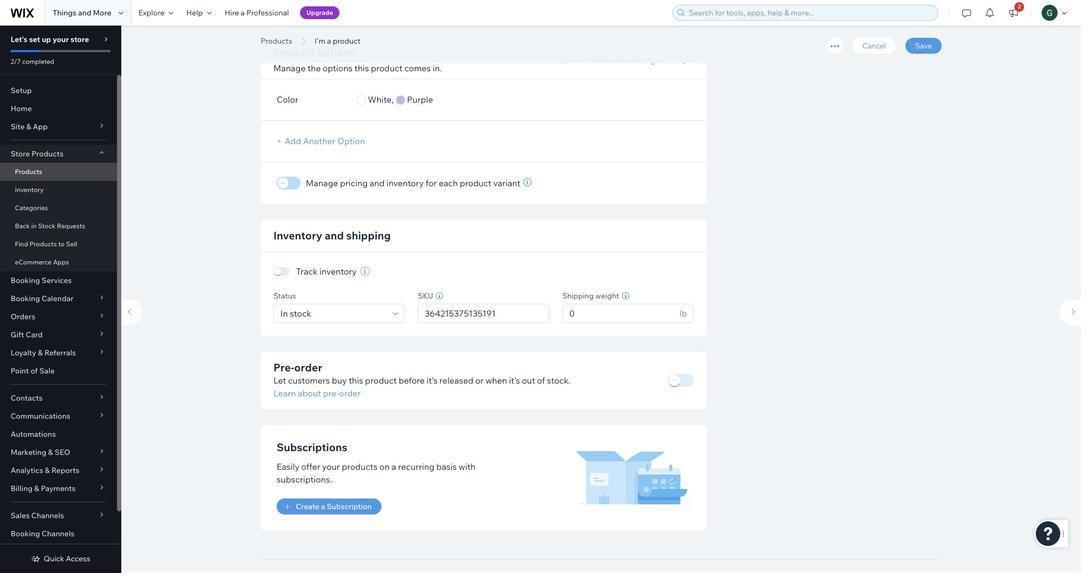 Task type: describe. For each thing, give the bounding box(es) containing it.
booking for booking calendar
[[11, 294, 40, 303]]

inventory for inventory
[[15, 186, 44, 194]]

up
[[42, 35, 51, 44]]

pre-
[[273, 361, 294, 374]]

pre-order let customers buy this product before it's released or when it's out of stock. learn about pre-order
[[273, 361, 571, 399]]

calendar
[[42, 294, 74, 303]]

booking for booking services
[[11, 276, 40, 285]]

shipping
[[346, 229, 391, 242]]

let's set up your store
[[11, 35, 89, 44]]

store
[[70, 35, 89, 44]]

help
[[186, 8, 203, 18]]

1 vertical spatial options
[[323, 63, 353, 73]]

track inventory
[[296, 266, 357, 277]]

inventory for inventory and shipping
[[273, 229, 322, 242]]

find products to sell
[[15, 240, 77, 248]]

cancel
[[862, 41, 886, 51]]

,
[[392, 94, 394, 105]]

sku
[[418, 291, 433, 301]]

0 horizontal spatial i'm
[[261, 23, 288, 47]]

sales
[[11, 511, 30, 520]]

home
[[11, 104, 32, 113]]

out
[[522, 375, 535, 386]]

marketing & seo button
[[0, 443, 117, 461]]

1 horizontal spatial manage
[[306, 178, 338, 188]]

weight
[[595, 291, 619, 301]]

quick access button
[[31, 554, 90, 563]]

a inside 'easily offer your products on a recurring basis with subscriptions.'
[[392, 461, 396, 472]]

booking calendar
[[11, 294, 74, 303]]

professional
[[246, 8, 289, 18]]

stock
[[38, 222, 56, 230]]

let's
[[11, 35, 27, 44]]

cancel button
[[853, 38, 896, 54]]

more
[[93, 8, 111, 18]]

2 it's from the left
[[509, 375, 520, 386]]

ecommerce apps
[[15, 258, 69, 266]]

customers
[[288, 375, 330, 386]]

info tooltip image
[[523, 178, 532, 187]]

& for loyalty
[[38, 348, 43, 358]]

services
[[42, 276, 72, 285]]

learn
[[273, 388, 296, 399]]

in.
[[433, 63, 442, 73]]

on
[[380, 461, 390, 472]]

payments
[[41, 484, 76, 493]]

about
[[298, 388, 321, 399]]

home link
[[0, 100, 117, 118]]

shipping
[[562, 291, 594, 301]]

marketing & seo
[[11, 447, 70, 457]]

quick access
[[44, 554, 90, 563]]

booking calendar button
[[0, 289, 117, 308]]

gift
[[11, 330, 24, 339]]

color
[[277, 94, 298, 105]]

requests
[[57, 222, 85, 230]]

0.0 number field
[[566, 304, 676, 322]]

analytics & reports
[[11, 466, 79, 475]]

loyalty & referrals button
[[0, 344, 117, 362]]

first time_stores_subsciptions and reccuring orders_calender and box copy image
[[576, 451, 691, 504]]

loyalty & referrals
[[11, 348, 76, 358]]

find products to sell link
[[0, 235, 117, 253]]

access
[[66, 554, 90, 563]]

products down store
[[15, 168, 42, 176]]

back
[[15, 222, 30, 230]]

i'm a product form
[[116, 0, 1081, 573]]

site & app
[[11, 122, 48, 131]]

1 vertical spatial and
[[370, 178, 385, 188]]

save button
[[906, 38, 942, 54]]

setup link
[[0, 81, 117, 100]]

purple
[[407, 94, 433, 105]]

edit
[[572, 54, 588, 65]]

billing & payments
[[11, 484, 76, 493]]

1 vertical spatial inventory
[[319, 266, 357, 277]]

contacts
[[11, 393, 43, 403]]

basis
[[436, 461, 457, 472]]

booking services link
[[0, 271, 117, 289]]

hire a professional
[[225, 8, 289, 18]]

booking channels link
[[0, 525, 117, 543]]

communications
[[11, 411, 70, 421]]

2 button
[[1002, 0, 1025, 26]]

automations link
[[0, 425, 117, 443]]

sales channels
[[11, 511, 64, 520]]

edit connected images
[[572, 54, 665, 65]]

to
[[58, 240, 65, 248]]

gift card button
[[0, 326, 117, 344]]

store products button
[[0, 145, 117, 163]]

& for site
[[26, 122, 31, 131]]

point of sale
[[11, 366, 55, 376]]

a inside button
[[321, 502, 325, 511]]

or
[[475, 375, 484, 386]]

for
[[426, 178, 437, 188]]

marketing
[[11, 447, 46, 457]]

in
[[31, 222, 37, 230]]

upgrade
[[306, 9, 333, 16]]

1 it's from the left
[[427, 375, 438, 386]]

store products
[[11, 149, 63, 159]]

products inside popup button
[[32, 149, 63, 159]]



Task type: vqa. For each thing, say whether or not it's contained in the screenshot.
the right business
no



Task type: locate. For each thing, give the bounding box(es) containing it.
this for order
[[349, 375, 363, 386]]

site
[[11, 122, 25, 131]]

2/7 completed
[[11, 57, 54, 65]]

learn about pre-order link
[[273, 387, 361, 400]]

& inside "dropdown button"
[[38, 348, 43, 358]]

channels down sales channels dropdown button
[[42, 529, 74, 538]]

this up white
[[355, 63, 369, 73]]

product for pricing
[[460, 178, 491, 188]]

booking inside "link"
[[11, 276, 40, 285]]

& inside "dropdown button"
[[45, 466, 50, 475]]

and for more
[[78, 8, 91, 18]]

products inside 'link'
[[29, 240, 57, 248]]

analytics & reports button
[[0, 461, 117, 479]]

of left the sale
[[31, 366, 38, 376]]

products down professional
[[261, 36, 292, 46]]

your inside sidebar element
[[53, 35, 69, 44]]

inventory left for on the top
[[387, 178, 424, 188]]

products
[[342, 461, 378, 472]]

and right "pricing"
[[370, 178, 385, 188]]

sales channels button
[[0, 507, 117, 525]]

booking down ecommerce
[[11, 276, 40, 285]]

order up customers on the bottom of page
[[294, 361, 322, 374]]

product
[[273, 45, 314, 58]]

inventory up categories
[[15, 186, 44, 194]]

1 horizontal spatial inventory
[[387, 178, 424, 188]]

1 horizontal spatial inventory
[[273, 229, 322, 242]]

0 horizontal spatial products link
[[0, 163, 117, 181]]

order down buy
[[339, 388, 361, 399]]

i'm up 'the'
[[315, 36, 325, 46]]

0 horizontal spatial and
[[78, 8, 91, 18]]

quick
[[44, 554, 64, 563]]

and
[[78, 8, 91, 18], [370, 178, 385, 188], [325, 229, 344, 242]]

of inside pre-order let customers buy this product before it's released or when it's out of stock. learn about pre-order
[[537, 375, 545, 386]]

& for analytics
[[45, 466, 50, 475]]

& right loyalty
[[38, 348, 43, 358]]

billing & payments button
[[0, 479, 117, 498]]

products link
[[255, 36, 298, 46], [0, 163, 117, 181]]

products up ecommerce apps
[[29, 240, 57, 248]]

0 horizontal spatial it's
[[427, 375, 438, 386]]

i'm down professional
[[261, 23, 288, 47]]

& for billing
[[34, 484, 39, 493]]

orders
[[11, 312, 35, 321]]

& inside dropdown button
[[34, 484, 39, 493]]

sale
[[39, 366, 55, 376]]

0 vertical spatial inventory
[[387, 178, 424, 188]]

0 horizontal spatial inventory
[[15, 186, 44, 194]]

help button
[[180, 0, 218, 26]]

another
[[303, 136, 335, 147]]

let
[[273, 375, 286, 386]]

1 horizontal spatial order
[[339, 388, 361, 399]]

2 booking from the top
[[11, 294, 40, 303]]

1 horizontal spatial it's
[[509, 375, 520, 386]]

0 horizontal spatial manage
[[273, 63, 306, 73]]

seo
[[55, 447, 70, 457]]

1 vertical spatial order
[[339, 388, 361, 399]]

1 vertical spatial products link
[[0, 163, 117, 181]]

create a subscription button
[[277, 499, 381, 515]]

&
[[26, 122, 31, 131], [38, 348, 43, 358], [48, 447, 53, 457], [45, 466, 50, 475], [34, 484, 39, 493]]

this right buy
[[349, 375, 363, 386]]

2/7
[[11, 57, 21, 65]]

& left the 'reports'
[[45, 466, 50, 475]]

1 vertical spatial this
[[349, 375, 363, 386]]

inventory inside sidebar element
[[15, 186, 44, 194]]

sidebar element
[[0, 26, 121, 573]]

booking up orders at left bottom
[[11, 294, 40, 303]]

booking inside 'link'
[[11, 529, 40, 538]]

categories
[[15, 204, 48, 212]]

your right up
[[53, 35, 69, 44]]

this inside pre-order let customers buy this product before it's released or when it's out of stock. learn about pre-order
[[349, 375, 363, 386]]

categories link
[[0, 199, 117, 217]]

manage inside product options manage the options this product comes in.
[[273, 63, 306, 73]]

1 horizontal spatial of
[[537, 375, 545, 386]]

0 vertical spatial order
[[294, 361, 322, 374]]

and left shipping
[[325, 229, 344, 242]]

None field
[[277, 304, 390, 322], [422, 304, 546, 322], [277, 304, 390, 322], [422, 304, 546, 322]]

channels inside "booking channels" 'link'
[[42, 529, 74, 538]]

easily offer your products on a recurring basis with subscriptions.
[[277, 461, 476, 485]]

setup
[[11, 86, 32, 95]]

pricing
[[340, 178, 368, 188]]

booking for booking channels
[[11, 529, 40, 538]]

reports
[[51, 466, 79, 475]]

comes
[[405, 63, 431, 73]]

1 vertical spatial manage
[[306, 178, 338, 188]]

things and more
[[53, 8, 111, 18]]

billing
[[11, 484, 33, 493]]

apps
[[53, 258, 69, 266]]

inventory up track
[[273, 229, 322, 242]]

shipping weight
[[562, 291, 619, 301]]

channels inside sales channels dropdown button
[[31, 511, 64, 520]]

& left 'seo'
[[48, 447, 53, 457]]

booking inside dropdown button
[[11, 294, 40, 303]]

analytics
[[11, 466, 43, 475]]

booking down sales
[[11, 529, 40, 538]]

of
[[31, 366, 38, 376], [537, 375, 545, 386]]

with
[[459, 461, 476, 472]]

offer
[[301, 461, 320, 472]]

stock.
[[547, 375, 571, 386]]

product inside pre-order let customers buy this product before it's released or when it's out of stock. learn about pre-order
[[365, 375, 397, 386]]

3 booking from the top
[[11, 529, 40, 538]]

this for options
[[355, 63, 369, 73]]

of right the out
[[537, 375, 545, 386]]

automations
[[11, 429, 56, 439]]

booking services
[[11, 276, 72, 285]]

0 vertical spatial products link
[[255, 36, 298, 46]]

and left more
[[78, 8, 91, 18]]

1 booking from the top
[[11, 276, 40, 285]]

connected
[[590, 54, 634, 65]]

track
[[296, 266, 318, 277]]

0 horizontal spatial order
[[294, 361, 322, 374]]

0 horizontal spatial inventory
[[319, 266, 357, 277]]

and for shipping
[[325, 229, 344, 242]]

lb
[[680, 308, 687, 319]]

images
[[636, 54, 665, 65]]

inventory right track
[[319, 266, 357, 277]]

2 horizontal spatial and
[[370, 178, 385, 188]]

& for marketing
[[48, 447, 53, 457]]

of inside sidebar element
[[31, 366, 38, 376]]

product options manage the options this product comes in.
[[273, 45, 442, 73]]

edit option link image
[[560, 55, 570, 64]]

channels for sales channels
[[31, 511, 64, 520]]

0 vertical spatial this
[[355, 63, 369, 73]]

option
[[337, 136, 365, 147]]

your inside 'easily offer your products on a recurring basis with subscriptions.'
[[322, 461, 340, 472]]

0 horizontal spatial your
[[53, 35, 69, 44]]

& right site
[[26, 122, 31, 131]]

create
[[296, 502, 319, 511]]

card
[[26, 330, 43, 339]]

0 vertical spatial channels
[[31, 511, 64, 520]]

it's right the before
[[427, 375, 438, 386]]

1 horizontal spatial your
[[322, 461, 340, 472]]

inventory
[[15, 186, 44, 194], [273, 229, 322, 242]]

1 horizontal spatial and
[[325, 229, 344, 242]]

channels
[[31, 511, 64, 520], [42, 529, 74, 538]]

this inside product options manage the options this product comes in.
[[355, 63, 369, 73]]

0 vertical spatial booking
[[11, 276, 40, 285]]

0 horizontal spatial of
[[31, 366, 38, 376]]

orders button
[[0, 308, 117, 326]]

1 horizontal spatial products link
[[255, 36, 298, 46]]

& right billing
[[34, 484, 39, 493]]

manage pricing and inventory for each product variant
[[306, 178, 521, 188]]

add another option
[[285, 136, 365, 147]]

add
[[285, 136, 301, 147]]

booking channels
[[11, 529, 74, 538]]

0 vertical spatial your
[[53, 35, 69, 44]]

manage down product
[[273, 63, 306, 73]]

your right offer
[[322, 461, 340, 472]]

1 vertical spatial inventory
[[273, 229, 322, 242]]

0 vertical spatial options
[[317, 45, 356, 58]]

product for options
[[371, 63, 403, 73]]

2 vertical spatial booking
[[11, 529, 40, 538]]

pre-
[[323, 388, 339, 399]]

it's left the out
[[509, 375, 520, 386]]

product for order
[[365, 375, 397, 386]]

back in stock requests
[[15, 222, 85, 230]]

order
[[294, 361, 322, 374], [339, 388, 361, 399]]

released
[[440, 375, 474, 386]]

options up 'the'
[[317, 45, 356, 58]]

loyalty
[[11, 348, 36, 358]]

upgrade button
[[300, 6, 340, 19]]

1 vertical spatial your
[[322, 461, 340, 472]]

hire
[[225, 8, 239, 18]]

referrals
[[44, 348, 76, 358]]

this
[[355, 63, 369, 73], [349, 375, 363, 386]]

site & app button
[[0, 118, 117, 136]]

1 vertical spatial channels
[[42, 529, 74, 538]]

gift card
[[11, 330, 43, 339]]

manage left "pricing"
[[306, 178, 338, 188]]

hire a professional link
[[218, 0, 295, 26]]

1 vertical spatial booking
[[11, 294, 40, 303]]

channels for booking channels
[[42, 529, 74, 538]]

store
[[11, 149, 30, 159]]

save
[[915, 41, 932, 51]]

i'm a product
[[261, 23, 381, 47], [315, 36, 360, 46]]

products link down professional
[[255, 36, 298, 46]]

things
[[53, 8, 76, 18]]

back in stock requests link
[[0, 217, 117, 235]]

options right 'the'
[[323, 63, 353, 73]]

channels up booking channels
[[31, 511, 64, 520]]

products inside i'm a product form
[[261, 36, 292, 46]]

explore
[[139, 8, 165, 18]]

0 vertical spatial inventory
[[15, 186, 44, 194]]

2 vertical spatial and
[[325, 229, 344, 242]]

product inside product options manage the options this product comes in.
[[371, 63, 403, 73]]

a
[[241, 8, 245, 18], [293, 23, 303, 47], [327, 36, 331, 46], [392, 461, 396, 472], [321, 502, 325, 511]]

1 horizontal spatial i'm
[[315, 36, 325, 46]]

products link down store products
[[0, 163, 117, 181]]

buy
[[332, 375, 347, 386]]

inventory inside i'm a product form
[[273, 229, 322, 242]]

0 vertical spatial manage
[[273, 63, 306, 73]]

Search for tools, apps, help & more... field
[[686, 5, 935, 20]]

0 vertical spatial and
[[78, 8, 91, 18]]

subscriptions
[[277, 441, 348, 454]]

ecommerce apps link
[[0, 253, 117, 271]]

products right store
[[32, 149, 63, 159]]



